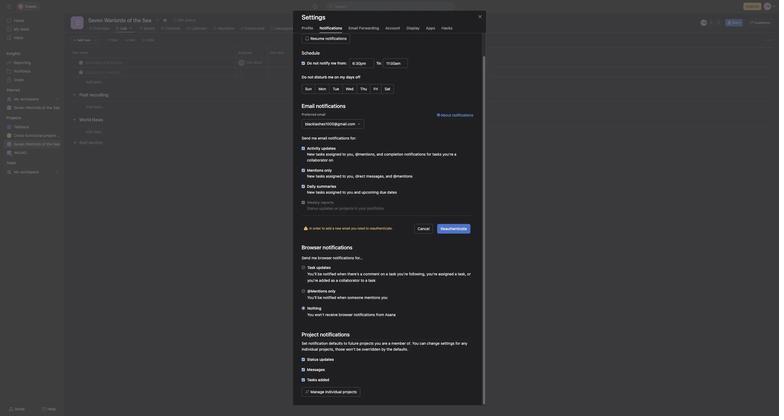 Task type: locate. For each thing, give the bounding box(es) containing it.
me up activity
[[312, 136, 317, 140]]

sea inside projects element
[[53, 142, 60, 146]]

add task… button for recruiting
[[86, 104, 104, 110]]

inbox link
[[3, 34, 61, 42]]

assigned for summaries
[[326, 190, 342, 195]]

notified
[[323, 272, 336, 276], [323, 295, 336, 300]]

1 when from the top
[[337, 272, 347, 276]]

1 notified from the top
[[323, 272, 336, 276]]

when left there's
[[337, 272, 347, 276]]

0 vertical spatial you,
[[347, 152, 354, 157]]

add task… inside header untitled section tree grid
[[86, 80, 104, 84]]

0 vertical spatial seven warlords of the sea
[[14, 105, 60, 110]]

status
[[307, 206, 318, 211], [307, 357, 319, 362]]

projects inside set notification defaults to future projects you are a member of. you can change settings for any individual projects, those won't be overridden by the defaults.
[[360, 341, 374, 346]]

do up the sun
[[302, 75, 307, 79]]

1 vertical spatial my
[[14, 97, 19, 101]]

new for new tasks assigned to you, @mentions, and completion notifications for tasks you're a collaborator on
[[307, 152, 315, 157]]

tasks for mentions only new tasks assigned to you, direct messages, and @mentions
[[316, 174, 325, 179]]

1 new from the top
[[307, 152, 315, 157]]

add for add task… button for news
[[86, 129, 93, 134]]

1 warlords from the top
[[26, 105, 41, 110]]

warlords down cross-functional project plan link
[[26, 142, 41, 146]]

my inside 'teams' element
[[14, 170, 19, 174]]

2 new from the top
[[307, 174, 315, 179]]

notified inside the task updates you'll be notified when there's a comment on a task you're following, you're assigned a task, or you're added as a collaborator to a task
[[323, 272, 336, 276]]

when inside @mentions only you'll be notified when someone mentions you
[[337, 295, 347, 300]]

individual down set
[[302, 347, 318, 352]]

notified up as
[[323, 272, 336, 276]]

do right the do not notify me from: checkbox
[[307, 61, 312, 65]]

task… inside header untitled section tree grid
[[94, 80, 104, 84]]

status down weekly
[[307, 206, 318, 211]]

assigned inside activity updates new tasks assigned to you, @mentions, and completion notifications for tasks you're a collaborator on
[[326, 152, 342, 157]]

1 vertical spatial messages
[[307, 367, 325, 372]]

0 vertical spatial for
[[427, 152, 432, 157]]

0 vertical spatial collapse task list for this section image
[[72, 93, 77, 97]]

send up activity
[[302, 136, 311, 140]]

add task button
[[71, 36, 93, 44]]

asana
[[385, 313, 396, 317]]

only down as
[[328, 289, 336, 294]]

new inside activity updates new tasks assigned to you, @mentions, and completion notifications for tasks you're a collaborator on
[[307, 152, 315, 157]]

of
[[42, 105, 45, 110], [42, 142, 45, 146]]

0 horizontal spatial tb
[[239, 60, 244, 64]]

assigned inside daily summaries new tasks assigned to you and upcoming due dates
[[326, 190, 342, 195]]

2 horizontal spatial and
[[386, 174, 392, 179]]

0 horizontal spatial messages
[[275, 26, 293, 31]]

you're right following,
[[427, 272, 438, 276]]

1 vertical spatial send
[[302, 256, 311, 260]]

2 you, from the top
[[347, 174, 354, 179]]

gantt
[[323, 26, 333, 31]]

added right tasks
[[318, 378, 329, 382]]

me for email
[[312, 136, 317, 140]]

be inside @mentions only you'll be notified when someone mentions you
[[318, 295, 322, 300]]

completed checkbox inside assign hq locations cell
[[78, 69, 84, 75]]

seven warlords of the sea for 2nd seven warlords of the sea link from the top of the page
[[14, 142, 60, 146]]

Completed checkbox
[[78, 59, 84, 66], [78, 69, 84, 75]]

3 new from the top
[[307, 190, 315, 195]]

seven warlords of the sea inside starred element
[[14, 105, 60, 110]]

date
[[277, 51, 284, 55]]

1 vertical spatial projects
[[360, 341, 374, 346]]

add task… button inside header untitled section tree grid
[[86, 79, 104, 85]]

collapse task list for this section image left world
[[72, 118, 77, 122]]

of down the cross-functional project plan
[[42, 142, 45, 146]]

add task… row
[[64, 77, 779, 87], [64, 102, 779, 112], [64, 127, 779, 137]]

my down 'starred'
[[14, 97, 19, 101]]

1 vertical spatial not
[[308, 75, 314, 79]]

1 vertical spatial and
[[386, 174, 392, 179]]

timeline link
[[161, 25, 180, 31]]

1 vertical spatial of
[[42, 142, 45, 146]]

for…
[[355, 256, 363, 260]]

1 completed checkbox from the top
[[78, 59, 84, 66]]

Do not notify me from: checkbox
[[302, 62, 305, 65]]

updates inside activity updates new tasks assigned to you, @mentions, and completion notifications for tasks you're a collaborator on
[[322, 146, 336, 151]]

workspace down goals link
[[20, 97, 39, 101]]

from
[[376, 313, 384, 317]]

your
[[359, 206, 366, 211]]

by
[[382, 347, 386, 352]]

0 vertical spatial new
[[307, 152, 315, 157]]

name
[[80, 51, 88, 55]]

0 vertical spatial notified
[[323, 272, 336, 276]]

me for browser
[[312, 256, 317, 260]]

black
[[254, 60, 262, 64]]

me up you'll
[[312, 256, 317, 260]]

3 add task… from the top
[[86, 129, 104, 134]]

when for there's
[[337, 272, 347, 276]]

1 status from the top
[[307, 206, 318, 211]]

2 vertical spatial email
[[342, 226, 350, 231]]

on
[[335, 75, 339, 79], [329, 158, 333, 162], [334, 206, 339, 211], [381, 272, 385, 276]]

to left @mentions, in the top of the page
[[343, 152, 346, 157]]

collapse task list for this section image left post
[[72, 93, 77, 97]]

you, left direct
[[347, 174, 354, 179]]

projects for future
[[360, 341, 374, 346]]

to inside mentions only new tasks assigned to you, direct messages, and @mentions
[[343, 174, 346, 179]]

2 when from the top
[[337, 295, 347, 300]]

updates for status
[[320, 357, 334, 362]]

seven warlords of the sea up "talkback" link
[[14, 105, 60, 110]]

those
[[335, 347, 345, 352]]

you right of.
[[412, 341, 419, 346]]

1 vertical spatial me
[[312, 136, 317, 140]]

1 vertical spatial seven warlords of the sea link
[[3, 140, 61, 148]]

assign hq locations cell
[[64, 67, 236, 77]]

my inside "global" element
[[14, 27, 19, 31]]

a right there's
[[360, 272, 362, 276]]

assigned inside the task updates you'll be notified when there's a comment on a task you're following, you're assigned a task, or you're added as a collaborator to a task
[[439, 272, 454, 276]]

my workspace link
[[3, 95, 61, 103], [3, 168, 61, 176]]

my for 'teams' element on the left top of page
[[14, 170, 19, 174]]

2 completed checkbox from the top
[[78, 69, 84, 75]]

1 of from the top
[[42, 105, 45, 110]]

2 collapse task list for this section image from the top
[[72, 118, 77, 122]]

collaborator up the mentions
[[307, 158, 328, 162]]

to up daily summaries new tasks assigned to you and upcoming due dates
[[343, 174, 346, 179]]

0 vertical spatial projects
[[340, 206, 354, 211]]

2 seven warlords of the sea link from the top
[[3, 140, 61, 148]]

you inside @mentions only you'll be notified when someone mentions you
[[381, 295, 388, 300]]

for inside activity updates new tasks assigned to you, @mentions, and completion notifications for tasks you're a collaborator on
[[427, 152, 432, 157]]

1 vertical spatial you
[[412, 341, 419, 346]]

updates down projects,
[[320, 357, 334, 362]]

and inside activity updates new tasks assigned to you, @mentions, and completion notifications for tasks you're a collaborator on
[[377, 152, 383, 157]]

0 vertical spatial be
[[318, 272, 322, 276]]

notified inside @mentions only you'll be notified when someone mentions you
[[323, 295, 336, 300]]

0 vertical spatial only
[[325, 168, 332, 173]]

do not disturb me on my days off
[[302, 75, 361, 79]]

settings
[[441, 341, 455, 346]]

2 seven from the top
[[14, 142, 25, 146]]

2 vertical spatial add task…
[[86, 129, 104, 134]]

mentions
[[307, 168, 324, 173]]

insights button
[[0, 51, 20, 56]]

row containing tb
[[64, 58, 779, 68]]

messages,
[[366, 174, 385, 179]]

1 you, from the top
[[347, 152, 354, 157]]

functional
[[26, 133, 43, 138]]

0 vertical spatial my workspace link
[[3, 95, 61, 103]]

1 collapse task list for this section image from the top
[[72, 93, 77, 97]]

2 warlords from the top
[[26, 142, 41, 146]]

2 task… from the top
[[94, 104, 104, 109]]

1 horizontal spatial you're
[[397, 272, 408, 276]]

updates down reports
[[319, 206, 333, 211]]

2 my workspace from the top
[[14, 170, 39, 174]]

notifications left for:
[[328, 136, 349, 140]]

you'll
[[307, 272, 317, 276]]

1 horizontal spatial you
[[412, 341, 419, 346]]

tasks inside mentions only new tasks assigned to you, direct messages, and @mentions
[[316, 174, 325, 179]]

change
[[427, 341, 440, 346]]

add up 'post recruiting'
[[86, 80, 93, 84]]

only for mentions only
[[325, 168, 332, 173]]

to
[[343, 152, 346, 157], [343, 174, 346, 179], [343, 190, 346, 195], [322, 226, 325, 231], [366, 226, 369, 231], [361, 278, 364, 283], [344, 341, 347, 346]]

2 vertical spatial the
[[387, 347, 392, 352]]

0 vertical spatial collaborator
[[307, 158, 328, 162]]

you, for direct
[[347, 174, 354, 179]]

1 vertical spatial collapse task list for this section image
[[72, 118, 77, 122]]

1 vertical spatial my workspace link
[[3, 168, 61, 176]]

receive
[[325, 313, 338, 317]]

collapse task list for this section image
[[72, 93, 77, 97], [72, 118, 77, 122]]

task
[[84, 38, 91, 42], [389, 272, 396, 276], [369, 278, 376, 283]]

files link
[[300, 25, 312, 31]]

1 seven from the top
[[14, 105, 25, 110]]

None text field
[[87, 15, 153, 25], [349, 58, 374, 68], [87, 15, 153, 25], [349, 58, 374, 68]]

assigned up summaries
[[326, 174, 342, 179]]

0 horizontal spatial browser
[[318, 256, 332, 260]]

2 sea from the top
[[53, 142, 60, 146]]

notifications inside nothing you won't receive browser notifications from asana
[[354, 313, 375, 317]]

0 vertical spatial my workspace
[[14, 97, 39, 101]]

1 vertical spatial notified
[[323, 295, 336, 300]]

2 workspace from the top
[[20, 170, 39, 174]]

None radio
[[302, 266, 305, 269], [302, 289, 305, 293], [302, 307, 305, 310], [302, 266, 305, 269], [302, 289, 305, 293], [302, 307, 305, 310]]

row containing task name
[[64, 48, 779, 58]]

for left you're
[[427, 152, 432, 157]]

None text field
[[383, 58, 408, 68]]

1 sea from the top
[[53, 105, 60, 110]]

to up weekly reports status updates on projects in your portfolios
[[343, 190, 346, 195]]

not for notify
[[313, 61, 319, 65]]

assigned for only
[[326, 174, 342, 179]]

projects element
[[0, 113, 64, 158]]

1 vertical spatial added
[[318, 378, 329, 382]]

row
[[64, 48, 779, 58], [71, 57, 773, 58], [64, 58, 779, 68], [64, 67, 779, 77]]

when for someone
[[337, 295, 347, 300]]

and left upcoming
[[354, 190, 361, 195]]

add task… for news
[[86, 129, 104, 134]]

0 vertical spatial email
[[317, 113, 326, 117]]

the right by
[[387, 347, 392, 352]]

and inside daily summaries new tasks assigned to you and upcoming due dates
[[354, 190, 361, 195]]

assigned inside mentions only new tasks assigned to you, direct messages, and @mentions
[[326, 174, 342, 179]]

updates for activity
[[322, 146, 336, 151]]

be for you'll
[[318, 295, 322, 300]]

add task… up section on the top left
[[86, 129, 104, 134]]

remove from starred image
[[163, 18, 167, 22]]

notifications inside activity updates new tasks assigned to you, @mentions, and completion notifications for tasks you're a collaborator on
[[405, 152, 426, 157]]

notifications down notifications button on the left of page
[[326, 36, 347, 41]]

new for new tasks assigned to you and upcoming due dates
[[307, 190, 315, 195]]

email right new
[[342, 226, 350, 231]]

2 add task… button from the top
[[86, 104, 104, 110]]

manage individual projects button
[[302, 387, 360, 397]]

notifications right completion
[[405, 152, 426, 157]]

new inside mentions only new tasks assigned to you, direct messages, and @mentions
[[307, 174, 315, 179]]

dashboard link
[[241, 25, 264, 31]]

Assign HQ locations text field
[[84, 70, 122, 75]]

assigned down summaries
[[326, 190, 342, 195]]

tasks down summaries
[[316, 190, 325, 195]]

be inside the task updates you'll be notified when there's a comment on a task you're following, you're assigned a task, or you're added as a collaborator to a task
[[318, 272, 322, 276]]

2 of from the top
[[42, 142, 45, 146]]

team button
[[0, 160, 16, 166]]

1 vertical spatial the
[[47, 142, 52, 146]]

added left as
[[319, 278, 330, 283]]

1 horizontal spatial tb
[[702, 21, 706, 25]]

tasks down the home
[[20, 27, 29, 31]]

add inside header untitled section tree grid
[[86, 80, 93, 84]]

you inside set notification defaults to future projects you are a member of. you can change settings for any individual projects, those won't be overridden by the defaults.
[[375, 341, 381, 346]]

browser right receive
[[339, 313, 353, 317]]

email
[[317, 113, 326, 117], [318, 136, 327, 140], [342, 226, 350, 231]]

1 vertical spatial task…
[[94, 104, 104, 109]]

1 task… from the top
[[94, 80, 104, 84]]

when left someone
[[337, 295, 347, 300]]

seven warlords of the sea down the cross-functional project plan
[[14, 142, 60, 146]]

2 vertical spatial new
[[307, 190, 315, 195]]

2 add task… row from the top
[[64, 102, 779, 112]]

1 horizontal spatial collaborator
[[339, 278, 360, 283]]

when inside the task updates you'll be notified when there's a comment on a task you're following, you're assigned a task, or you're added as a collaborator to a task
[[337, 272, 347, 276]]

portfolios link
[[3, 67, 61, 76]]

schedule
[[302, 51, 320, 55]]

0 horizontal spatial task
[[72, 51, 79, 55]]

my workspace down 'team'
[[14, 170, 39, 174]]

warlords up "talkback" link
[[26, 105, 41, 110]]

my up inbox
[[14, 27, 19, 31]]

1 vertical spatial workspace
[[20, 170, 39, 174]]

when
[[337, 272, 347, 276], [337, 295, 347, 300]]

my inside starred element
[[14, 97, 19, 101]]

1 vertical spatial tb
[[239, 60, 244, 64]]

2 vertical spatial be
[[357, 347, 361, 352]]

new down activity
[[307, 152, 315, 157]]

Tasks added checkbox
[[302, 378, 305, 382]]

0 vertical spatial my
[[14, 27, 19, 31]]

1 add task… row from the top
[[64, 77, 779, 87]]

0 horizontal spatial for
[[427, 152, 432, 157]]

0 vertical spatial seven
[[14, 105, 25, 110]]

0 vertical spatial when
[[337, 272, 347, 276]]

for left any
[[456, 341, 461, 346]]

on inside activity updates new tasks assigned to you, @mentions, and completion notifications for tasks you're a collaborator on
[[329, 158, 333, 162]]

updates inside the task updates you'll be notified when there's a comment on a task you're following, you're assigned a task, or you're added as a collaborator to a task
[[317, 265, 331, 270]]

add task… down post recruiting button
[[86, 104, 104, 109]]

task down comment
[[369, 278, 376, 283]]

seven up projects
[[14, 105, 25, 110]]

3 task… from the top
[[94, 129, 104, 134]]

browser
[[318, 256, 332, 260], [339, 313, 353, 317]]

0 vertical spatial status
[[307, 206, 318, 211]]

1 vertical spatial task
[[389, 272, 396, 276]]

and right messages,
[[386, 174, 392, 179]]

1 add task… button from the top
[[86, 79, 104, 85]]

task… for recruiting
[[94, 104, 104, 109]]

send for send me browser notifications for…
[[302, 256, 311, 260]]

be down @mentions
[[318, 295, 322, 300]]

board
[[144, 26, 155, 31]]

of inside projects element
[[42, 142, 45, 146]]

cross-
[[14, 133, 26, 138]]

warlords
[[26, 105, 41, 110], [26, 142, 41, 146]]

you, inside mentions only new tasks assigned to you, direct messages, and @mentions
[[347, 174, 354, 179]]

seven
[[14, 105, 25, 110], [14, 142, 25, 146]]

workflow
[[218, 26, 234, 31]]

1 vertical spatial browser
[[339, 313, 353, 317]]

sun
[[305, 87, 312, 91]]

status updates
[[307, 357, 334, 362]]

browser down browser notifications
[[318, 256, 332, 260]]

1 vertical spatial new
[[307, 174, 315, 179]]

1 horizontal spatial task
[[307, 265, 316, 270]]

1 vertical spatial my workspace
[[14, 170, 39, 174]]

None checkbox
[[302, 147, 305, 150], [302, 169, 305, 172], [302, 201, 305, 204], [302, 147, 305, 150], [302, 169, 305, 172], [302, 201, 305, 204]]

1 vertical spatial collaborator
[[339, 278, 360, 283]]

0 vertical spatial task…
[[94, 80, 104, 84]]

for
[[427, 152, 432, 157], [456, 341, 461, 346]]

add for add task… button inside header untitled section tree grid
[[86, 80, 93, 84]]

only for @mentions only
[[328, 289, 336, 294]]

updates for task
[[317, 265, 331, 270]]

nothing you won't receive browser notifications from asana
[[307, 306, 396, 317]]

2 my workspace link from the top
[[3, 168, 61, 176]]

1 vertical spatial you,
[[347, 174, 354, 179]]

collaborator down there's
[[339, 278, 360, 283]]

send up you'll
[[302, 256, 311, 260]]

seven warlords of the sea link down functional
[[3, 140, 61, 148]]

my
[[340, 75, 345, 79]]

0 vertical spatial warlords
[[26, 105, 41, 110]]

task right comment
[[389, 272, 396, 276]]

not
[[313, 61, 319, 65], [308, 75, 314, 79]]

task inside row
[[72, 51, 79, 55]]

insights element
[[0, 49, 64, 85]]

starred element
[[0, 85, 64, 113]]

None checkbox
[[302, 185, 305, 188]]

0 vertical spatial of
[[42, 105, 45, 110]]

2 vertical spatial me
[[312, 256, 317, 260]]

tasks inside daily summaries new tasks assigned to you and upcoming due dates
[[316, 190, 325, 195]]

0 vertical spatial you
[[307, 313, 314, 317]]

need
[[358, 226, 365, 231]]

warlords inside starred element
[[26, 105, 41, 110]]

only right the mentions
[[325, 168, 332, 173]]

on left the my
[[335, 75, 339, 79]]

messages
[[275, 26, 293, 31], [307, 367, 325, 372]]

defaults
[[329, 341, 343, 346]]

0 vertical spatial task
[[72, 51, 79, 55]]

1 horizontal spatial and
[[377, 152, 383, 157]]

a down comment
[[365, 278, 368, 283]]

be down future
[[357, 347, 361, 352]]

be right you'll
[[318, 272, 322, 276]]

add task… row for post recruiting
[[64, 102, 779, 112]]

1 workspace from the top
[[20, 97, 39, 101]]

profile button
[[302, 26, 313, 33]]

0 horizontal spatial you're
[[307, 278, 318, 283]]

3 add task… button from the top
[[86, 129, 104, 135]]

add task… down assign hq locations "text box"
[[86, 80, 104, 84]]

collapse task list for this section image for post recruiting
[[72, 93, 77, 97]]

1 vertical spatial add task… row
[[64, 102, 779, 112]]

1 vertical spatial status
[[307, 357, 319, 362]]

0 vertical spatial messages
[[275, 26, 293, 31]]

my workspace link down amjad link at left top
[[3, 168, 61, 176]]

and left completion
[[377, 152, 383, 157]]

completed checkbox for assign hq locations "text box"
[[78, 69, 84, 75]]

new inside daily summaries new tasks assigned to you and upcoming due dates
[[307, 190, 315, 195]]

invite
[[15, 407, 25, 411]]

1 seven warlords of the sea from the top
[[14, 105, 60, 110]]

1 vertical spatial individual
[[325, 390, 342, 394]]

2 seven warlords of the sea from the top
[[14, 142, 60, 146]]

1 my workspace from the top
[[14, 97, 39, 101]]

@mentions
[[393, 174, 413, 179]]

world news button
[[79, 115, 103, 125]]

3 my from the top
[[14, 170, 19, 174]]

tb inside button
[[702, 21, 706, 25]]

0 vertical spatial added
[[319, 278, 330, 283]]

my down 'team'
[[14, 170, 19, 174]]

2 vertical spatial task…
[[94, 129, 104, 134]]

completed checkbox inside recruiting top pirates cell
[[78, 59, 84, 66]]

the down "project"
[[47, 142, 52, 146]]

post
[[79, 92, 88, 97]]

email up activity
[[318, 136, 327, 140]]

not for disturb
[[308, 75, 314, 79]]

task… down 'recruiting'
[[94, 104, 104, 109]]

completed checkbox for recruiting top pirates text box
[[78, 59, 84, 66]]

0 horizontal spatial do
[[302, 75, 307, 79]]

@mentions
[[307, 289, 327, 294]]

add for add task… button for recruiting
[[86, 104, 93, 109]]

0 vertical spatial individual
[[302, 347, 318, 352]]

tb
[[702, 21, 706, 25], [239, 60, 244, 64]]

0 horizontal spatial individual
[[302, 347, 318, 352]]

assigned down send me email notifications for: at the top of page
[[326, 152, 342, 157]]

completed checkbox up completed image
[[78, 59, 84, 66]]

task up you'll
[[307, 265, 316, 270]]

updates down send me email notifications for: at the top of page
[[322, 146, 336, 151]]

a right you're
[[455, 152, 457, 157]]

not left the disturb
[[308, 75, 314, 79]]

notify
[[320, 61, 330, 65]]

0 vertical spatial seven warlords of the sea link
[[3, 103, 61, 112]]

Status updates checkbox
[[302, 358, 305, 361]]

my workspace
[[14, 97, 39, 101], [14, 170, 39, 174]]

starred
[[6, 88, 20, 92]]

upgrade
[[746, 4, 759, 8]]

manage individual projects
[[311, 390, 357, 394]]

1 my workspace link from the top
[[3, 95, 61, 103]]

reauthenticate button
[[438, 224, 471, 234]]

1 horizontal spatial individual
[[325, 390, 342, 394]]

email
[[349, 26, 358, 30]]

2 send from the top
[[302, 256, 311, 260]]

assigned for updates
[[326, 152, 342, 157]]

reports
[[321, 200, 334, 205]]

1 send from the top
[[302, 136, 311, 140]]

calendar
[[191, 26, 207, 31]]

only inside mentions only new tasks assigned to you, direct messages, and @mentions
[[325, 168, 332, 173]]

2 vertical spatial add task… button
[[86, 129, 104, 135]]

0 vertical spatial add task… button
[[86, 79, 104, 85]]

1 vertical spatial when
[[337, 295, 347, 300]]

to inside the task updates you'll be notified when there's a comment on a task you're following, you're assigned a task, or you're added as a collaborator to a task
[[361, 278, 364, 283]]

do for do not disturb me on my days off
[[302, 75, 307, 79]]

you up weekly reports status updates on projects in your portfolios
[[347, 190, 353, 195]]

task… up section on the top left
[[94, 129, 104, 134]]

1 vertical spatial completed checkbox
[[78, 69, 84, 75]]

are
[[382, 341, 388, 346]]

add task… for recruiting
[[86, 104, 104, 109]]

my workspace inside 'teams' element
[[14, 170, 39, 174]]

2 vertical spatial projects
[[343, 390, 357, 394]]

you inside daily summaries new tasks assigned to you and upcoming due dates
[[347, 190, 353, 195]]

assigned left task,
[[439, 272, 454, 276]]

notified down @mentions
[[323, 295, 336, 300]]

the up "talkback" link
[[47, 105, 52, 110]]

insights
[[6, 51, 20, 56]]

2 vertical spatial add task… row
[[64, 127, 779, 137]]

0 vertical spatial completed checkbox
[[78, 59, 84, 66]]

individual inside button
[[325, 390, 342, 394]]

projects for on
[[340, 206, 354, 211]]

send for send me email notifications for:
[[302, 136, 311, 140]]

seven warlords of the sea inside projects element
[[14, 142, 60, 146]]

0 vertical spatial send
[[302, 136, 311, 140]]

to inside daily summaries new tasks assigned to you and upcoming due dates
[[343, 190, 346, 195]]

1 add task… from the top
[[86, 80, 104, 84]]

only inside @mentions only you'll be notified when someone mentions you
[[328, 289, 336, 294]]

portfolios
[[367, 206, 384, 211]]

to left add
[[322, 226, 325, 231]]

1 my from the top
[[14, 27, 19, 31]]

1 vertical spatial sea
[[53, 142, 60, 146]]

1 vertical spatial warlords
[[26, 142, 41, 146]]

1 vertical spatial task
[[307, 265, 316, 270]]

close image
[[478, 14, 482, 19]]

comment
[[363, 272, 380, 276]]

projects inside button
[[343, 390, 357, 394]]

projects inside weekly reports status updates on projects in your portfolios
[[340, 206, 354, 211]]

add task… button down post recruiting button
[[86, 104, 104, 110]]

0 vertical spatial task
[[84, 38, 91, 42]]

1 horizontal spatial for
[[456, 341, 461, 346]]

0 horizontal spatial collaborator
[[307, 158, 328, 162]]

you, inside activity updates new tasks assigned to you, @mentions, and completion notifications for tasks you're a collaborator on
[[347, 152, 354, 157]]

task inside button
[[84, 38, 91, 42]]

0 horizontal spatial you
[[307, 313, 314, 317]]

add down post recruiting button
[[86, 104, 93, 109]]

3 add task… row from the top
[[64, 127, 779, 137]]

a right as
[[336, 278, 338, 283]]

seven inside starred element
[[14, 105, 25, 110]]

2 notified from the top
[[323, 295, 336, 300]]

tb inside row
[[239, 60, 244, 64]]

2 my from the top
[[14, 97, 19, 101]]

seven warlords of the sea link up "talkback" link
[[3, 103, 61, 112]]

2 vertical spatial task
[[369, 278, 376, 283]]

task… for news
[[94, 129, 104, 134]]

1 vertical spatial be
[[318, 295, 322, 300]]

0 vertical spatial do
[[307, 61, 312, 65]]

0 vertical spatial tb
[[702, 21, 706, 25]]

to inside set notification defaults to future projects you are a member of. you can change settings for any individual projects, those won't be overridden by the defaults.
[[344, 341, 347, 346]]

completed image
[[78, 59, 84, 66]]

calendar link
[[187, 25, 207, 31]]

on down send me email notifications for: at the top of page
[[329, 158, 333, 162]]

task inside the task updates you'll be notified when there's a comment on a task you're following, you're assigned a task, or you're added as a collaborator to a task
[[307, 265, 316, 270]]

1 horizontal spatial do
[[307, 61, 312, 65]]

task left name
[[72, 51, 79, 55]]

my workspace link down goals link
[[3, 95, 61, 103]]

1 vertical spatial for
[[456, 341, 461, 346]]

tasks down activity
[[316, 152, 325, 157]]

2 add task… from the top
[[86, 104, 104, 109]]



Task type: describe. For each thing, give the bounding box(es) containing it.
won't
[[346, 347, 356, 352]]

defaults.
[[393, 347, 408, 352]]

you'll
[[307, 295, 317, 300]]

and inside mentions only new tasks assigned to you, direct messages, and @mentions
[[386, 174, 392, 179]]

2 status from the top
[[307, 357, 319, 362]]

notification
[[309, 341, 328, 346]]

do for do not notify me from:
[[307, 61, 312, 65]]

you inside set notification defaults to future projects you are a member of. you can change settings for any individual projects, those won't be overridden by the defaults.
[[412, 341, 419, 346]]

a left task,
[[455, 272, 457, 276]]

a inside set notification defaults to future projects you are a member of. you can change settings for any individual projects, those won't be overridden by the defaults.
[[389, 341, 391, 346]]

warlords inside projects element
[[26, 142, 41, 146]]

you left need
[[351, 226, 357, 231]]

add section button
[[71, 138, 105, 147]]

new
[[335, 226, 341, 231]]

account button
[[386, 26, 400, 33]]

my tasks
[[14, 27, 29, 31]]

world
[[79, 117, 91, 122]]

seven warlords of the sea for first seven warlords of the sea link
[[14, 105, 60, 110]]

nothing
[[307, 306, 322, 311]]

you, for @mentions,
[[347, 152, 354, 157]]

display
[[407, 26, 420, 30]]

you inside nothing you won't receive browser notifications from asana
[[307, 313, 314, 317]]

home
[[14, 18, 24, 23]]

goals
[[14, 77, 24, 82]]

tasks left you're
[[433, 152, 442, 157]]

any
[[462, 341, 468, 346]]

collapse task list for this section image for world news
[[72, 118, 77, 122]]

to right need
[[366, 226, 369, 231]]

projects button
[[0, 115, 21, 121]]

on inside the task updates you'll be notified when there's a comment on a task you're following, you're assigned a task, or you're added as a collaborator to a task
[[381, 272, 385, 276]]

preferred
[[302, 113, 316, 117]]

a inside activity updates new tasks assigned to you, @mentions, and completion notifications for tasks you're a collaborator on
[[455, 152, 457, 157]]

notifications right about
[[452, 113, 474, 117]]

tyler black
[[246, 60, 262, 64]]

the inside starred element
[[47, 105, 52, 110]]

Messages checkbox
[[302, 368, 305, 372]]

in
[[355, 206, 358, 211]]

do not notify me from:
[[307, 61, 347, 65]]

in
[[309, 226, 312, 231]]

add task… row for world news
[[64, 127, 779, 137]]

collaborator inside the task updates you'll be notified when there's a comment on a task you're following, you're assigned a task, or you're added as a collaborator to a task
[[339, 278, 360, 283]]

list image
[[74, 20, 80, 26]]

updates inside weekly reports status updates on projects in your portfolios
[[319, 206, 333, 211]]

home link
[[3, 16, 61, 25]]

add task… button for news
[[86, 129, 104, 135]]

status inside weekly reports status updates on projects in your portfolios
[[307, 206, 318, 211]]

amjad link
[[3, 148, 61, 157]]

completion
[[384, 152, 404, 157]]

board link
[[140, 25, 155, 31]]

for:
[[351, 136, 356, 140]]

mentions only new tasks assigned to you, direct messages, and @mentions
[[307, 168, 413, 179]]

thu
[[360, 87, 367, 91]]

added inside the task updates you'll be notified when there's a comment on a task you're following, you're assigned a task, or you're added as a collaborator to a task
[[319, 278, 330, 283]]

add left section on the top left
[[79, 140, 87, 145]]

2 horizontal spatial task
[[389, 272, 396, 276]]

can
[[420, 341, 426, 346]]

files
[[304, 26, 312, 31]]

task for task name
[[72, 51, 79, 55]]

collaborator inside activity updates new tasks assigned to you, @mentions, and completion notifications for tasks you're a collaborator on
[[307, 158, 328, 162]]

or
[[467, 272, 471, 276]]

header untitled section tree grid
[[64, 58, 779, 87]]

workspace inside starred element
[[20, 97, 39, 101]]

dates
[[387, 190, 397, 195]]

daily
[[307, 184, 316, 189]]

recruiting top pirates cell
[[64, 58, 236, 68]]

cross-functional project plan
[[14, 133, 64, 138]]

a right add
[[333, 226, 334, 231]]

tasks for daily summaries new tasks assigned to you and upcoming due dates
[[316, 190, 325, 195]]

notified for updates
[[323, 272, 336, 276]]

apps
[[426, 26, 435, 30]]

weekly reports status updates on projects in your portfolios
[[307, 200, 384, 211]]

browser inside nothing you won't receive browser notifications from asana
[[339, 313, 353, 317]]

summaries
[[317, 184, 336, 189]]

starred button
[[0, 87, 20, 93]]

post recruiting button
[[79, 90, 108, 100]]

notifications inside button
[[326, 36, 347, 41]]

new for new tasks assigned to you, direct messages, and @mentions
[[307, 174, 315, 179]]

0 vertical spatial me
[[328, 75, 334, 79]]

due
[[270, 51, 276, 55]]

team
[[6, 161, 16, 165]]

due date
[[270, 51, 284, 55]]

resume
[[311, 36, 325, 41]]

notifications left for…
[[333, 256, 354, 260]]

section
[[88, 140, 103, 145]]

about
[[441, 113, 451, 117]]

tb button
[[701, 20, 707, 26]]

1 seven warlords of the sea link from the top
[[3, 103, 61, 112]]

activity
[[307, 146, 321, 151]]

global element
[[0, 13, 64, 45]]

the inside set notification defaults to future projects you are a member of. you can change settings for any individual projects, those won't be overridden by the defaults.
[[387, 347, 392, 352]]

mentions
[[364, 295, 380, 300]]

notified for only
[[323, 295, 336, 300]]

world news
[[79, 117, 103, 122]]

projects
[[6, 116, 21, 120]]

overview
[[93, 26, 110, 31]]

sat
[[385, 87, 391, 91]]

goals link
[[3, 76, 61, 84]]

send me email notifications for:
[[302, 136, 356, 140]]

2 horizontal spatial you're
[[427, 272, 438, 276]]

days off
[[346, 75, 361, 79]]

hacks
[[442, 26, 453, 30]]

teams element
[[0, 158, 64, 177]]

email forwarding
[[349, 26, 379, 30]]

gantt link
[[318, 25, 333, 31]]

my workspace link inside starred element
[[3, 95, 61, 103]]

add up task name
[[77, 38, 83, 42]]

seven inside projects element
[[14, 142, 25, 146]]

task updates you'll be notified when there's a comment on a task you're following, you're assigned a task, or you're added as a collaborator to a task
[[307, 265, 471, 283]]

task,
[[458, 272, 466, 276]]

tasks for activity updates new tasks assigned to you, @mentions, and completion notifications for tasks you're a collaborator on
[[316, 152, 325, 157]]

manage
[[311, 390, 324, 394]]

cancel button
[[414, 224, 433, 234]]

the inside projects element
[[47, 142, 52, 146]]

account
[[386, 26, 400, 30]]

notifications
[[320, 26, 342, 30]]

be inside set notification defaults to future projects you are a member of. you can change settings for any individual projects, those won't be overridden by the defaults.
[[357, 347, 361, 352]]

upcoming
[[362, 190, 379, 195]]

tasks added
[[307, 378, 329, 382]]

dashboard
[[245, 26, 264, 31]]

someone
[[348, 295, 363, 300]]

forwarding
[[359, 26, 379, 30]]

individual inside set notification defaults to future projects you are a member of. you can change settings for any individual projects, those won't be overridden by the defaults.
[[302, 347, 318, 352]]

workspace inside 'teams' element
[[20, 170, 39, 174]]

my workspace link inside 'teams' element
[[3, 168, 61, 176]]

hide sidebar image
[[7, 4, 11, 9]]

0 vertical spatial browser
[[318, 256, 332, 260]]

blacklashes1000@gmail.com
[[305, 122, 355, 126]]

as
[[331, 278, 335, 283]]

set
[[302, 341, 308, 346]]

add
[[326, 226, 332, 231]]

tue
[[333, 87, 339, 91]]

1 vertical spatial email
[[318, 136, 327, 140]]

task name
[[72, 51, 88, 55]]

list
[[121, 26, 127, 31]]

completed image
[[78, 69, 84, 75]]

task for task updates you'll be notified when there's a comment on a task you're following, you're assigned a task, or you're added as a collaborator to a task
[[307, 265, 316, 270]]

my workspace inside starred element
[[14, 97, 39, 101]]

Recruiting top Pirates text field
[[84, 60, 124, 65]]

be for you'll
[[318, 272, 322, 276]]

following,
[[409, 272, 426, 276]]

sea inside starred element
[[53, 105, 60, 110]]

@mentions only you'll be notified when someone mentions you
[[307, 289, 388, 300]]

my for "global" element
[[14, 27, 19, 31]]

mon
[[319, 87, 326, 91]]

send me browser notifications for…
[[302, 256, 363, 260]]

assignee
[[238, 51, 252, 55]]

me from:
[[331, 61, 347, 65]]

a right comment
[[386, 272, 388, 276]]

reporting link
[[3, 58, 61, 67]]

on inside weekly reports status updates on projects in your portfolios
[[334, 206, 339, 211]]

to inside activity updates new tasks assigned to you, @mentions, and completion notifications for tasks you're a collaborator on
[[343, 152, 346, 157]]

share
[[732, 21, 741, 25]]

tasks inside my tasks link
[[20, 27, 29, 31]]

post recruiting
[[79, 92, 108, 97]]

of inside starred element
[[42, 105, 45, 110]]

for inside set notification defaults to future projects you are a member of. you can change settings for any individual projects, those won't be overridden by the defaults.
[[456, 341, 461, 346]]

1 horizontal spatial messages
[[307, 367, 325, 372]]

fri
[[374, 87, 378, 91]]



Task type: vqa. For each thing, say whether or not it's contained in the screenshot.
middle Specimen
no



